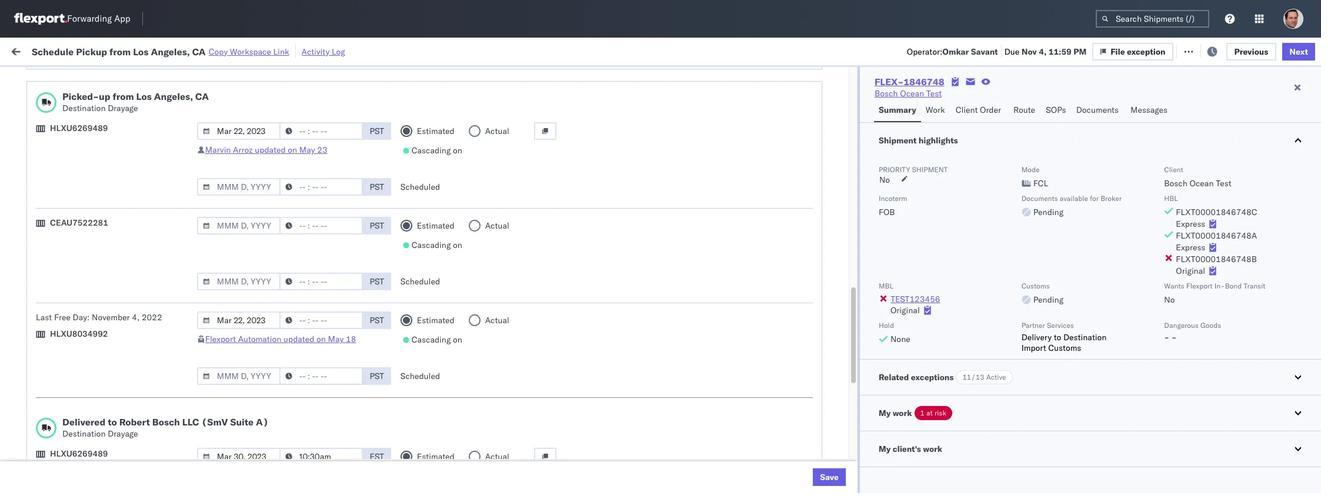 Task type: describe. For each thing, give the bounding box(es) containing it.
0 vertical spatial savant
[[972, 46, 999, 57]]

services
[[1048, 321, 1075, 330]]

from inside the picked-up from los angeles, ca destination drayage
[[113, 91, 134, 102]]

pst for fourth mmm d, yyyy text field from the bottom
[[370, 221, 384, 231]]

shipment
[[913, 165, 948, 174]]

flexport automation updated on may 18 button
[[205, 334, 356, 345]]

1 schedule pickup from los angeles, ca button from the top
[[27, 166, 172, 179]]

2 ocean fcl from the top
[[443, 142, 485, 152]]

customs down picked-
[[56, 115, 89, 126]]

11:59 pm pst, jan 24, 2023
[[232, 452, 342, 463]]

delivery for first schedule delivery appointment button from the top of the page
[[64, 141, 94, 152]]

updated for automation
[[284, 334, 315, 345]]

import work button
[[95, 38, 154, 64]]

actual for -- : -- -- text field for second mmm d, yyyy text box from the top of the page
[[485, 221, 510, 231]]

upload for 1st upload customs clearance documents button from the bottom of the page
[[27, 245, 54, 255]]

7 ocean fcl from the top
[[443, 323, 485, 333]]

pending for customs
[[1034, 295, 1064, 305]]

container numbers button
[[890, 92, 973, 104]]

1 mmm d, yyyy text field from the top
[[197, 178, 281, 196]]

order
[[981, 105, 1002, 115]]

confirm pickup from los angeles, ca link
[[27, 322, 167, 333]]

pst for first mmm d, yyyy text box
[[370, 126, 384, 137]]

0 horizontal spatial my work
[[12, 43, 64, 59]]

customs down ceau7522281
[[56, 245, 89, 255]]

delivery inside 'partner services delivery to destination import customs'
[[1022, 333, 1052, 343]]

1 hlxu6269489 from the top
[[50, 123, 108, 134]]

fcl for 3rd schedule delivery appointment button
[[470, 297, 485, 308]]

pst for fourth mmm d, yyyy text field from the top of the page
[[370, 371, 384, 382]]

hlxu8034992 down 'day:'
[[50, 329, 108, 340]]

test inside bosch ocean test link
[[927, 88, 942, 99]]

4 actual from the top
[[485, 452, 510, 463]]

schedule pickup from rotterdam, netherlands button
[[27, 425, 201, 438]]

my client's work button
[[860, 432, 1322, 467]]

upload for 1st upload customs clearance documents button from the top of the page
[[27, 115, 54, 126]]

4 schedule delivery appointment button from the top
[[27, 399, 145, 412]]

am for pst,
[[252, 349, 265, 359]]

flex-1846748 link
[[875, 76, 945, 88]]

3 2130387 from the top
[[823, 478, 859, 489]]

2023 for 8:30 pm pst, jan 23, 2023
[[317, 426, 337, 437]]

marvin arroz updated on may 23 button
[[205, 145, 328, 155]]

save
[[821, 473, 839, 483]]

up
[[99, 91, 110, 102]]

1 vertical spatial original
[[891, 305, 920, 316]]

3 ocean fcl from the top
[[443, 193, 485, 204]]

1 2130387 from the top
[[823, 401, 859, 411]]

ceau7522281
[[50, 218, 108, 228]]

schedule pickup from los angeles, ca for second schedule pickup from los angeles, ca button from the top's schedule pickup from los angeles, ca link
[[27, 219, 172, 229]]

flexport. image
[[14, 13, 67, 25]]

1 mmm d, yyyy text field from the top
[[197, 122, 281, 140]]

activity log button
[[302, 45, 345, 58]]

5 resize handle column header from the left
[[613, 91, 627, 494]]

4:00
[[232, 323, 250, 333]]

appointment for 4th schedule delivery appointment button from the top of the page
[[96, 400, 145, 411]]

4 jawla from the top
[[1202, 193, 1222, 204]]

upload customs clearance documents for 1st upload customs clearance documents button from the top of the page
[[27, 115, 174, 126]]

container
[[896, 95, 927, 104]]

batch action button
[[1237, 42, 1314, 60]]

schedule pickup from los angeles, ca link for first schedule pickup from los angeles, ca button from the bottom
[[27, 451, 172, 463]]

fob
[[879, 207, 896, 218]]

2 ceau7522281, from the top
[[896, 167, 956, 178]]

flexport for flexport demo consignee
[[538, 116, 569, 126]]

vandelay for vandelay west
[[633, 452, 667, 463]]

import inside button
[[100, 46, 127, 56]]

lhuu7894563, for 6:00 am pst, dec 24, 2022
[[896, 348, 957, 359]]

route button
[[1009, 99, 1042, 122]]

next
[[1290, 46, 1309, 57]]

-- : -- -- text field for third mmm d, yyyy text field
[[279, 312, 363, 330]]

1 11:59 pm pdt, nov 4, 2022 from the top
[[232, 142, 340, 152]]

origin
[[1254, 401, 1277, 411]]

2 schedule delivery appointment button from the top
[[27, 192, 145, 205]]

consignee
[[595, 116, 635, 126]]

- for jaehyung choi - test origin agent
[[1229, 401, 1235, 411]]

2 1889466 from the top
[[823, 297, 859, 308]]

: for snoozed
[[273, 73, 276, 82]]

schedule delivery appointment link for 2nd schedule delivery appointment button
[[27, 192, 145, 204]]

4 hlxu6269489, from the top
[[958, 219, 1019, 230]]

destination inside 'partner services delivery to destination import customs'
[[1064, 333, 1107, 343]]

progress
[[184, 73, 214, 82]]

schedule pickup from los angeles, ca for schedule pickup from los angeles, ca link for 5th schedule pickup from los angeles, ca button from the bottom
[[27, 167, 172, 177]]

pst for 1st mmm d, yyyy text field
[[370, 182, 384, 192]]

schedule delivery appointment for schedule delivery appointment link associated with 2nd schedule delivery appointment button
[[27, 193, 145, 203]]

1 ceau7522281, from the top
[[896, 141, 956, 152]]

related exceptions
[[879, 373, 954, 383]]

13, for schedule pickup from los angeles, ca
[[309, 271, 322, 282]]

workitem button
[[7, 92, 213, 104]]

2 schedule pickup from los angeles, ca button from the top
[[27, 218, 172, 231]]

track
[[300, 46, 319, 56]]

2 flex-1889466 from the top
[[798, 297, 859, 308]]

lhuu7894563, for 4:00 pm pst, dec 23, 2022
[[896, 323, 957, 333]]

4 mmm d, yyyy text field from the top
[[197, 368, 281, 386]]

gaurav jawla for schedule pickup from los angeles, ca link for 5th schedule pickup from los angeles, ca button from the bottom
[[1173, 167, 1222, 178]]

client for order
[[956, 105, 978, 115]]

due
[[1005, 46, 1020, 57]]

dec for schedule delivery appointment
[[292, 297, 307, 308]]

1 maeu9408431 from the top
[[991, 401, 1050, 411]]

5 schedule pickup from los angeles, ca button from the top
[[27, 451, 172, 464]]

1 vertical spatial my
[[879, 408, 891, 419]]

fcl for confirm pickup from los angeles, ca button
[[470, 323, 485, 333]]

0 vertical spatial for
[[113, 73, 123, 82]]

uetu5238478 for 6:00 am pst, dec 24, 2022
[[959, 348, 1016, 359]]

sops button
[[1042, 99, 1072, 122]]

jaehyung choi - test destination agent
[[1173, 452, 1322, 463]]

4 resize handle column header from the left
[[518, 91, 532, 494]]

by:
[[43, 72, 54, 83]]

0 vertical spatial my
[[12, 43, 30, 59]]

documents available for broker
[[1022, 194, 1122, 203]]

filtered
[[12, 72, 40, 83]]

route
[[1014, 105, 1036, 115]]

container numbers
[[896, 95, 958, 104]]

mbl/mawb
[[991, 95, 1032, 104]]

client for bosch
[[1165, 165, 1184, 174]]

priority
[[879, 165, 911, 174]]

3 flex-2130387 from the top
[[798, 478, 859, 489]]

test123456 for schedule pickup from los angeles, ca link for 5th schedule pickup from los angeles, ca button from the bottom
[[991, 167, 1040, 178]]

jaehyung for jaehyung choi - test destination agent
[[1173, 452, 1208, 463]]

a)
[[256, 417, 269, 428]]

flex-1889466 for 4:00 pm pst, dec 23, 2022
[[798, 323, 859, 333]]

11/13
[[963, 373, 985, 382]]

2 gvcu5265864 from the top
[[896, 426, 954, 437]]

workspace
[[230, 46, 271, 57]]

187 on track
[[271, 46, 319, 56]]

hold
[[879, 321, 895, 330]]

test123456 for schedule delivery appointment link associated with 2nd schedule delivery appointment button
[[991, 193, 1040, 204]]

6 resize handle column header from the left
[[759, 91, 773, 494]]

schedule pickup from los angeles, ca link for third schedule pickup from los angeles, ca button from the bottom of the page
[[27, 270, 172, 282]]

numbers for container numbers
[[929, 95, 958, 104]]

3 hlxu6269489, from the top
[[958, 193, 1019, 204]]

jan for 23,
[[287, 426, 300, 437]]

import work
[[100, 46, 149, 56]]

3 schedule delivery appointment button from the top
[[27, 296, 145, 309]]

schedule pickup from los angeles, ca link for second schedule pickup from los angeles, ca button from the bottom
[[27, 373, 172, 385]]

4 schedule pickup from los angeles, ca button from the top
[[27, 373, 172, 386]]

- for jaehyung choi - test destination agent
[[1229, 452, 1235, 463]]

delivery for confirm delivery button
[[59, 348, 90, 359]]

7 resize handle column header from the left
[[876, 91, 890, 494]]

23, for 2022
[[304, 323, 317, 333]]

at for 778
[[234, 46, 242, 56]]

1 resize handle column header from the left
[[211, 91, 225, 494]]

1 ocean fcl from the top
[[443, 116, 485, 126]]

est
[[370, 452, 384, 463]]

1 schedule delivery appointment button from the top
[[27, 140, 145, 153]]

last
[[36, 313, 52, 323]]

2 jawla from the top
[[1202, 142, 1222, 152]]

copy workspace link button
[[209, 46, 289, 57]]

2 resize handle column header from the left
[[372, 91, 387, 494]]

2 mmm d, yyyy text field from the top
[[197, 217, 281, 235]]

3 mmm d, yyyy text field from the top
[[197, 312, 281, 330]]

from inside 'link'
[[92, 426, 109, 436]]

schedule delivery appointment for 4th schedule delivery appointment button from the top of the page's schedule delivery appointment link
[[27, 400, 145, 411]]

2 hlxu6269489, from the top
[[958, 167, 1019, 178]]

12,
[[307, 375, 320, 385]]

fcl for 2nd schedule delivery appointment button
[[470, 193, 485, 204]]

vandelay west
[[633, 452, 688, 463]]

jaehyung for jaehyung choi - test origin agent
[[1173, 401, 1208, 411]]

flex-1889466 for 11:59 pm pst, dec 13, 2022
[[798, 271, 859, 282]]

active
[[987, 373, 1007, 382]]

appointment for 2nd schedule delivery appointment button
[[96, 193, 145, 203]]

upload customs clearance documents link for 1st upload customs clearance documents button from the top of the page
[[27, 114, 174, 126]]

4 ocean fcl from the top
[[443, 219, 485, 230]]

5 ocean fcl from the top
[[443, 245, 485, 256]]

suite
[[230, 417, 254, 428]]

2 flex-2130387 from the top
[[798, 426, 859, 437]]

pending for documents available for broker
[[1034, 207, 1064, 218]]

flexport demo consignee
[[538, 116, 635, 126]]

1 hlxu6269489, from the top
[[958, 141, 1019, 152]]

flex-1889466 for 6:00 am pst, dec 24, 2022
[[798, 349, 859, 359]]

agent for jaehyung choi - test origin agent
[[1279, 401, 1301, 411]]

customs up partner
[[1022, 282, 1050, 291]]

flexport automation updated on may 18
[[205, 334, 356, 345]]

gaurav for 2nd schedule delivery appointment button
[[1173, 193, 1200, 204]]

0 horizontal spatial work
[[34, 43, 64, 59]]

11:59 for 2nd schedule delivery appointment button
[[232, 193, 255, 204]]

actual for 1st mmm d, yyyy text field's -- : -- -- text field
[[485, 126, 510, 137]]

2 hlxu6269489 from the top
[[50, 449, 108, 460]]

1893174
[[823, 375, 859, 385]]

3 resize handle column header from the left
[[423, 91, 438, 494]]

los inside button
[[106, 322, 119, 333]]

pickup inside 'link'
[[64, 426, 89, 436]]

in
[[176, 73, 183, 82]]

action
[[1281, 46, 1307, 56]]

11 resize handle column header from the left
[[1292, 91, 1306, 494]]

link
[[273, 46, 289, 57]]

0 horizontal spatial no
[[279, 73, 288, 82]]

12:00 am pdt, aug 19, 2022
[[232, 116, 346, 126]]

angeles, inside button
[[122, 322, 154, 333]]

cascading on for flexport automation updated on may 18
[[412, 335, 463, 345]]

in-
[[1215, 282, 1226, 291]]

3 schedule pickup from los angeles, ca button from the top
[[27, 270, 172, 283]]

11:59 pm pst, dec 13, 2022 for schedule pickup from los angeles, ca
[[232, 271, 345, 282]]

flex-1662119
[[798, 452, 859, 463]]

drayage inside delivered to robert bosch llc (smv suite a) destination drayage
[[108, 429, 138, 440]]

copy
[[209, 46, 228, 57]]

11:59 for 5th schedule pickup from los angeles, ca button from the bottom
[[232, 167, 255, 178]]

1 gvcu5265864 from the top
[[896, 400, 954, 411]]

transit
[[1244, 282, 1266, 291]]

shipment
[[879, 135, 917, 146]]

9 resize handle column header from the left
[[1153, 91, 1167, 494]]

flexport for flexport automation updated on may 18
[[205, 334, 236, 345]]

save button
[[814, 469, 846, 487]]

3 jawla from the top
[[1202, 167, 1222, 178]]

msdu7304509
[[896, 374, 956, 385]]

1 flex-2130387 from the top
[[798, 401, 859, 411]]

1 horizontal spatial original
[[1177, 266, 1206, 277]]

status : ready for work, blocked, in progress
[[65, 73, 214, 82]]

workitem
[[13, 95, 44, 104]]

schedule pickup from los angeles, ca link for 5th schedule pickup from los angeles, ca button from the bottom
[[27, 166, 172, 178]]

2023 for 11:59 pm pst, jan 12, 2023
[[322, 375, 342, 385]]

app
[[114, 13, 130, 24]]

3 11:59 pm pdt, nov 4, 2022 from the top
[[232, 193, 340, 204]]

schedule pickup from los angeles, ca copy workspace link
[[32, 46, 289, 57]]

1 vertical spatial no
[[880, 175, 891, 185]]

estimated for -- : -- -- text field for second mmm d, yyyy text box from the top of the page
[[417, 221, 455, 231]]

customs inside 'partner services delivery to destination import customs'
[[1049, 343, 1082, 354]]

6 ocean fcl from the top
[[443, 297, 485, 308]]

work,
[[124, 73, 143, 82]]

1 upload customs clearance documents button from the top
[[27, 114, 174, 127]]

am for pdt,
[[257, 116, 270, 126]]

delivered
[[62, 417, 106, 428]]

4 ceau7522281, from the top
[[896, 219, 956, 230]]

client order button
[[952, 99, 1009, 122]]

test inside client bosch ocean test incoterm fob
[[1217, 178, 1232, 189]]

message
[[159, 46, 192, 56]]

delivery for 4th schedule delivery appointment button from the top of the page
[[64, 400, 94, 411]]

1 vertical spatial for
[[1091, 194, 1099, 203]]

ca inside button
[[156, 322, 167, 333]]

no inside wants flexport in-bond transit no
[[1165, 295, 1176, 305]]

picked-
[[62, 91, 99, 102]]

upload customs clearance documents link for 1st upload customs clearance documents button from the bottom of the page
[[27, 244, 174, 256]]

1 gaurav jawla from the top
[[1173, 116, 1222, 126]]

dangerous goods - -
[[1165, 321, 1222, 343]]

8:30 pm pst, jan 23, 2023
[[232, 426, 337, 437]]

marvin arroz updated on may 23
[[205, 145, 328, 155]]

23
[[317, 145, 328, 155]]

2 mmm d, yyyy text field from the top
[[197, 273, 281, 291]]

8:30
[[232, 426, 250, 437]]

2 cascading from the top
[[412, 240, 451, 251]]

actual for -- : -- -- text field corresponding to fourth mmm d, yyyy text field from the top of the page
[[485, 315, 510, 326]]

documents button
[[1072, 99, 1127, 122]]

bosch inside client bosch ocean test incoterm fob
[[1165, 178, 1188, 189]]

778
[[217, 46, 232, 56]]

picked-up from los angeles, ca destination drayage
[[62, 91, 209, 114]]

client's
[[893, 444, 922, 455]]

vandelay for vandelay
[[538, 452, 572, 463]]

llc
[[182, 417, 199, 428]]



Task type: vqa. For each thing, say whether or not it's contained in the screenshot.
Jan for 24,
yes



Task type: locate. For each thing, give the bounding box(es) containing it.
13, for schedule delivery appointment
[[309, 297, 322, 308]]

2 11:59 pm pdt, nov 4, 2022 from the top
[[232, 167, 340, 178]]

0 horizontal spatial original
[[891, 305, 920, 316]]

jan up 11:59 pm pst, jan 24, 2023 on the bottom of the page
[[287, 426, 300, 437]]

aug
[[293, 116, 309, 126]]

-- : -- -- text field for fourth mmm d, yyyy text field from the top of the page
[[279, 368, 363, 386]]

savant right dangerous
[[1200, 323, 1226, 333]]

11:59 for second schedule pickup from los angeles, ca button from the top
[[232, 219, 255, 230]]

savant left due
[[972, 46, 999, 57]]

hbl
[[1165, 194, 1179, 203]]

choi for origin
[[1210, 401, 1227, 411]]

november
[[92, 313, 130, 323]]

4 ceau7522281, hlxu6269489, hlxu8034992 from the top
[[896, 219, 1079, 230]]

upload down ceau7522281
[[27, 245, 54, 255]]

flxt00001846748b
[[1177, 254, 1258, 265]]

am right 12:00
[[257, 116, 270, 126]]

0 vertical spatial upload
[[27, 115, 54, 126]]

gaurav jawla for schedule delivery appointment link associated with first schedule delivery appointment button from the top of the page
[[1173, 142, 1222, 152]]

1 clearance from the top
[[91, 115, 129, 126]]

dec for schedule pickup from los angeles, ca
[[292, 271, 307, 282]]

1 vertical spatial 24,
[[307, 452, 320, 463]]

1 vertical spatial jaehyung
[[1173, 452, 1208, 463]]

2 pending from the top
[[1034, 295, 1064, 305]]

5 pst from the top
[[370, 315, 384, 326]]

: down link
[[273, 73, 276, 82]]

1 vertical spatial mmm d, yyyy text field
[[197, 273, 281, 291]]

1 vertical spatial jan
[[287, 426, 300, 437]]

client inside client bosch ocean test incoterm fob
[[1165, 165, 1184, 174]]

risk
[[244, 46, 258, 56], [935, 409, 947, 418]]

2 pst from the top
[[370, 182, 384, 192]]

1 vertical spatial pending
[[1034, 295, 1064, 305]]

hlxu8034992 up 'documents available for broker'
[[1021, 167, 1079, 178]]

schedule
[[32, 46, 74, 57], [27, 141, 62, 152], [27, 167, 62, 177], [27, 193, 62, 203], [27, 219, 62, 229], [27, 270, 62, 281], [27, 296, 62, 307], [27, 374, 62, 385], [27, 400, 62, 411], [27, 426, 62, 436], [27, 452, 62, 462]]

gvcu5265864 down msdu7304509
[[896, 400, 954, 411]]

delivery up ceau7522281
[[64, 193, 94, 203]]

pst,
[[272, 271, 290, 282], [272, 297, 290, 308], [267, 323, 285, 333], [267, 349, 285, 359], [272, 375, 290, 385], [267, 426, 285, 437], [272, 452, 290, 463]]

my
[[12, 43, 30, 59], [879, 408, 891, 419], [879, 444, 891, 455]]

1 horizontal spatial risk
[[935, 409, 947, 418]]

0 horizontal spatial flexport
[[205, 334, 236, 345]]

status
[[65, 73, 85, 82]]

hlxu8034992 for 2nd schedule delivery appointment button
[[1021, 193, 1079, 204]]

2 horizontal spatial work
[[924, 444, 943, 455]]

filtered by:
[[12, 72, 54, 83]]

flex-1846748 button
[[779, 139, 861, 155], [779, 139, 861, 155], [779, 165, 861, 181], [779, 165, 861, 181], [779, 190, 861, 207], [779, 190, 861, 207], [779, 216, 861, 233], [779, 216, 861, 233], [779, 242, 861, 259], [779, 242, 861, 259]]

3 schedule pickup from los angeles, ca from the top
[[27, 270, 172, 281]]

work down the container numbers 'button'
[[926, 105, 946, 115]]

test123456 down mode
[[991, 193, 1040, 204]]

ceau7522281, hlxu6269489, hlxu8034992 for schedule pickup from los angeles, ca link for 5th schedule pickup from los angeles, ca button from the bottom
[[896, 167, 1079, 178]]

4 schedule pickup from los angeles, ca link from the top
[[27, 373, 172, 385]]

8 ocean fcl from the top
[[443, 452, 485, 463]]

dangerous
[[1165, 321, 1199, 330]]

0 vertical spatial confirm
[[27, 322, 57, 333]]

hlxu8034992 for second schedule pickup from los angeles, ca button from the top
[[1021, 219, 1079, 230]]

next button
[[1283, 43, 1316, 60]]

related
[[879, 373, 910, 383]]

0 vertical spatial 2130387
[[823, 401, 859, 411]]

incoterm
[[879, 194, 908, 203]]

messages
[[1131, 105, 1168, 115]]

2 ceau7522281, hlxu6269489, hlxu8034992 from the top
[[896, 167, 1079, 178]]

11:59 for first schedule delivery appointment button from the top of the page
[[232, 142, 255, 152]]

caiu7969337
[[896, 115, 951, 126]]

for left broker
[[1091, 194, 1099, 203]]

fcl for first schedule delivery appointment button from the top of the page
[[470, 142, 485, 152]]

schedule delivery appointment button up "delivered" in the left bottom of the page
[[27, 399, 145, 412]]

clearance down ceau7522281
[[91, 245, 129, 255]]

cascading on for marvin arroz updated on may 23
[[412, 145, 463, 156]]

operator:
[[907, 46, 943, 57]]

11/13 active
[[963, 373, 1007, 382]]

import down partner
[[1022, 343, 1047, 354]]

schedule delivery appointment link for first schedule delivery appointment button from the top of the page
[[27, 140, 145, 152]]

work
[[129, 46, 149, 56], [926, 105, 946, 115]]

test123456 down client bosch ocean test incoterm fob
[[991, 219, 1040, 230]]

1 vertical spatial may
[[328, 334, 344, 345]]

0 vertical spatial 24,
[[305, 349, 318, 359]]

2 -- : -- -- text field from the top
[[279, 178, 363, 196]]

4 schedule delivery appointment from the top
[[27, 400, 145, 411]]

4 schedule pickup from los angeles, ca from the top
[[27, 374, 172, 385]]

abcdefg78456546 for schedule delivery appointment
[[991, 297, 1070, 308]]

lhuu7894563, uetu5238478 for 11:59 pm pst, dec 13, 2022
[[896, 297, 1016, 307]]

hlxu8034992 up mode
[[1021, 141, 1079, 152]]

4 estimated from the top
[[417, 452, 455, 463]]

agent for jaehyung choi - test destination agent
[[1300, 452, 1322, 463]]

abcdefg78456546 for schedule pickup from los angeles, ca
[[991, 271, 1070, 282]]

schedule delivery appointment link down picked-
[[27, 140, 145, 152]]

1 upload from the top
[[27, 115, 54, 126]]

2 schedule pickup from los angeles, ca from the top
[[27, 219, 172, 229]]

risk right 778 on the left
[[244, 46, 258, 56]]

2 cascading on from the top
[[412, 240, 463, 251]]

pst for second mmm d, yyyy text box from the top of the page
[[370, 277, 384, 287]]

1 vertical spatial choi
[[1210, 452, 1227, 463]]

test123456 for second schedule pickup from los angeles, ca button from the top's schedule pickup from los angeles, ca link
[[991, 219, 1040, 230]]

schedule delivery appointment link
[[27, 140, 145, 152], [27, 192, 145, 204], [27, 296, 145, 308], [27, 399, 145, 411]]

19,
[[311, 116, 324, 126]]

1 vertical spatial to
[[108, 417, 117, 428]]

appointment down the picked-up from los angeles, ca destination drayage in the left of the page
[[96, 141, 145, 152]]

2 schedule delivery appointment link from the top
[[27, 192, 145, 204]]

- for dangerous goods - -
[[1165, 333, 1170, 343]]

2 estimated from the top
[[417, 221, 455, 231]]

pst for third mmm d, yyyy text field
[[370, 315, 384, 326]]

may left 23
[[299, 145, 315, 155]]

flexport inside wants flexport in-bond transit no
[[1187, 282, 1213, 291]]

2 vertical spatial lhuu7894563,
[[896, 348, 957, 359]]

1 vertical spatial confirm
[[27, 348, 57, 359]]

1889466 for 4:00 pm pst, dec 23, 2022
[[823, 323, 859, 333]]

gaurav jawla
[[1173, 116, 1222, 126], [1173, 142, 1222, 152], [1173, 167, 1222, 178], [1173, 193, 1222, 204]]

choi for destination
[[1210, 452, 1227, 463]]

0 vertical spatial lhuu7894563,
[[896, 297, 957, 307]]

0 vertical spatial to
[[1055, 333, 1062, 343]]

1 confirm from the top
[[27, 322, 57, 333]]

schedule pickup from los angeles, ca for schedule pickup from los angeles, ca link for third schedule pickup from los angeles, ca button from the bottom of the page
[[27, 270, 172, 281]]

may
[[299, 145, 315, 155], [328, 334, 344, 345]]

1 vertical spatial agent
[[1300, 452, 1322, 463]]

upload
[[27, 115, 54, 126], [27, 245, 54, 255]]

1 vertical spatial clearance
[[91, 245, 129, 255]]

work up by:
[[34, 43, 64, 59]]

confirm for confirm pickup from los angeles, ca
[[27, 322, 57, 333]]

file exception
[[1121, 46, 1175, 56], [1111, 46, 1166, 57]]

work up status : ready for work, blocked, in progress
[[129, 46, 149, 56]]

0 vertical spatial flexport
[[538, 116, 569, 126]]

1 horizontal spatial flexport
[[538, 116, 569, 126]]

hlxu8034992 for first schedule delivery appointment button from the top of the page
[[1021, 141, 1079, 152]]

express up flxt00001846748b
[[1177, 242, 1206, 253]]

2 vertical spatial jan
[[292, 452, 305, 463]]

MMM D, YYYY text field
[[197, 122, 281, 140], [197, 273, 281, 291]]

0 vertical spatial my work
[[12, 43, 64, 59]]

agent
[[1279, 401, 1301, 411], [1300, 452, 1322, 463]]

4 abcdefg78456546 from the top
[[991, 349, 1070, 359]]

delivery up "delivered" in the left bottom of the page
[[64, 400, 94, 411]]

test
[[927, 88, 942, 99], [590, 142, 606, 152], [1217, 178, 1232, 189], [590, 297, 606, 308], [685, 297, 700, 308], [1237, 401, 1252, 411], [1237, 452, 1252, 463]]

flxt00001846748c
[[1177, 207, 1258, 218]]

1 vertical spatial import
[[1022, 343, 1047, 354]]

0 vertical spatial uetu5238478
[[959, 297, 1016, 307]]

0 horizontal spatial :
[[85, 73, 87, 82]]

2 maeu9408431 from the top
[[991, 426, 1050, 437]]

1 cascading from the top
[[412, 145, 451, 156]]

import inside 'partner services delivery to destination import customs'
[[1022, 343, 1047, 354]]

drayage down up
[[108, 103, 138, 114]]

gvcu5265864
[[896, 400, 954, 411], [896, 426, 954, 437]]

upload down workitem
[[27, 115, 54, 126]]

jan for 24,
[[292, 452, 305, 463]]

schedule pickup from los angeles, ca button
[[27, 166, 172, 179], [27, 218, 172, 231], [27, 270, 172, 283], [27, 373, 172, 386], [27, 451, 172, 464]]

1 pending from the top
[[1034, 207, 1064, 218]]

6 pst from the top
[[370, 371, 384, 382]]

available
[[1060, 194, 1089, 203]]

1 vertical spatial maeu9408431
[[991, 426, 1050, 437]]

-- : -- -- text field for fourth mmm d, yyyy text field from the bottom
[[279, 217, 363, 235]]

1 actual from the top
[[485, 126, 510, 137]]

5 mmm d, yyyy text field from the top
[[197, 448, 281, 466]]

destination inside the picked-up from los angeles, ca destination drayage
[[62, 103, 106, 114]]

1 vertical spatial my work
[[879, 408, 913, 419]]

confirm delivery button
[[27, 348, 90, 361]]

1 schedule delivery appointment from the top
[[27, 141, 145, 152]]

arroz
[[233, 145, 253, 155]]

1 horizontal spatial work
[[926, 105, 946, 115]]

resize handle column header
[[211, 91, 225, 494], [372, 91, 387, 494], [423, 91, 438, 494], [518, 91, 532, 494], [613, 91, 627, 494], [759, 91, 773, 494], [876, 91, 890, 494], [971, 91, 985, 494], [1153, 91, 1167, 494], [1248, 91, 1262, 494], [1292, 91, 1306, 494]]

savant
[[972, 46, 999, 57], [1200, 323, 1226, 333]]

1 vertical spatial 23,
[[302, 426, 315, 437]]

ocean inside client bosch ocean test incoterm fob
[[1190, 178, 1215, 189]]

0 vertical spatial drayage
[[108, 103, 138, 114]]

1 vertical spatial cascading on
[[412, 240, 463, 251]]

clearance down workitem "button"
[[91, 115, 129, 126]]

flxt00001846748a
[[1177, 231, 1258, 241]]

2 scheduled from the top
[[401, 277, 440, 287]]

2 vertical spatial uetu5238478
[[959, 348, 1016, 359]]

numbers inside the container numbers 'button'
[[929, 95, 958, 104]]

pickup
[[76, 46, 107, 57], [64, 167, 89, 177], [64, 219, 89, 229], [64, 270, 89, 281], [59, 322, 85, 333], [64, 374, 89, 385], [64, 426, 89, 436], [64, 452, 89, 462]]

partner services delivery to destination import customs
[[1022, 321, 1107, 354]]

1 jaehyung from the top
[[1173, 401, 1208, 411]]

11:59 for 3rd schedule delivery appointment button
[[232, 297, 255, 308]]

flex-1889466
[[798, 271, 859, 282], [798, 297, 859, 308], [798, 323, 859, 333], [798, 349, 859, 359]]

12:00
[[232, 116, 255, 126]]

1 vertical spatial am
[[252, 349, 265, 359]]

2023 right 12,
[[322, 375, 342, 385]]

bosch
[[875, 88, 898, 99], [538, 142, 562, 152], [1165, 178, 1188, 189], [538, 297, 562, 308], [633, 297, 657, 308], [152, 417, 180, 428]]

0 vertical spatial flex-2130387
[[798, 401, 859, 411]]

1 appointment from the top
[[96, 141, 145, 152]]

updated right arroz
[[255, 145, 286, 155]]

1 vertical spatial upload customs clearance documents link
[[27, 244, 174, 256]]

2 2130387 from the top
[[823, 426, 859, 437]]

schedule delivery appointment
[[27, 141, 145, 152], [27, 193, 145, 203], [27, 296, 145, 307], [27, 400, 145, 411]]

mode
[[1022, 165, 1040, 174]]

-- : -- -- text field
[[279, 448, 363, 466]]

los inside the picked-up from los angeles, ca destination drayage
[[136, 91, 152, 102]]

angeles, inside the picked-up from los angeles, ca destination drayage
[[154, 91, 193, 102]]

gvcu5265864 down the 1 at the right bottom of page
[[896, 426, 954, 437]]

messages button
[[1127, 99, 1175, 122]]

to inside delivered to robert bosch llc (smv suite a) destination drayage
[[108, 417, 117, 428]]

2130387 down 1893174
[[823, 401, 859, 411]]

11:59 pm pst, jan 12, 2023
[[232, 375, 342, 385]]

fcl for 1st upload customs clearance documents button from the top of the page
[[470, 116, 485, 126]]

batch action
[[1256, 46, 1307, 56]]

schedule pickup from los angeles, ca link
[[27, 166, 172, 178], [27, 218, 172, 230], [27, 270, 172, 282], [27, 373, 172, 385], [27, 451, 172, 463]]

confirm down last
[[27, 348, 57, 359]]

1 vertical spatial savant
[[1200, 323, 1226, 333]]

0 vertical spatial gvcu5265864
[[896, 400, 954, 411]]

Search Shipments (/) text field
[[1097, 10, 1210, 28]]

4 flex-1889466 from the top
[[798, 349, 859, 359]]

appointment for first schedule delivery appointment button from the top of the page
[[96, 141, 145, 152]]

1 vertical spatial 2023
[[317, 426, 337, 437]]

ceau7522281, down "incoterm"
[[896, 219, 956, 230]]

8 resize handle column header from the left
[[971, 91, 985, 494]]

schedule delivery appointment for schedule delivery appointment link associated with first schedule delivery appointment button from the top of the page
[[27, 141, 145, 152]]

1 horizontal spatial may
[[328, 334, 344, 345]]

2 schedule pickup from los angeles, ca link from the top
[[27, 218, 172, 230]]

customs down services in the right bottom of the page
[[1049, 343, 1082, 354]]

my client's work
[[879, 444, 943, 455]]

1 vertical spatial express
[[1177, 242, 1206, 253]]

1 vertical spatial flex-2130387
[[798, 426, 859, 437]]

schedule delivery appointment link for 4th schedule delivery appointment button from the top of the page
[[27, 399, 145, 411]]

6:00 am pst, dec 24, 2022
[[232, 349, 340, 359]]

schedule delivery appointment button down picked-
[[27, 140, 145, 153]]

flex-1889466 button
[[779, 268, 861, 285], [779, 268, 861, 285], [779, 294, 861, 310], [779, 294, 861, 310], [779, 320, 861, 336], [779, 320, 861, 336], [779, 346, 861, 362], [779, 346, 861, 362]]

may left 18
[[328, 334, 344, 345]]

jan left 12,
[[292, 375, 305, 385]]

ready
[[90, 73, 111, 82]]

0 vertical spatial choi
[[1210, 401, 1227, 411]]

2 vertical spatial flex-2130387
[[798, 478, 859, 489]]

0 vertical spatial 11:59 pm pst, dec 13, 2022
[[232, 271, 345, 282]]

bosch inside bosch ocean test link
[[875, 88, 898, 99]]

day:
[[73, 313, 90, 323]]

work button
[[922, 99, 952, 122]]

24, down 8:30 pm pst, jan 23, 2023
[[307, 452, 320, 463]]

cascading for marvin arroz updated on may 23
[[412, 145, 451, 156]]

no right snoozed
[[279, 73, 288, 82]]

schedule delivery appointment up 'day:'
[[27, 296, 145, 307]]

1 schedule delivery appointment link from the top
[[27, 140, 145, 152]]

schedule delivery appointment for 3rd schedule delivery appointment button schedule delivery appointment link
[[27, 296, 145, 307]]

0 vertical spatial maeu9408431
[[991, 401, 1050, 411]]

hlxu8034992
[[1021, 141, 1079, 152], [1021, 167, 1079, 178], [1021, 193, 1079, 204], [1021, 219, 1079, 230], [50, 329, 108, 340]]

risk right the 1 at the right bottom of page
[[935, 409, 947, 418]]

fcl for second schedule pickup from los angeles, ca button from the top
[[470, 219, 485, 230]]

1 horizontal spatial to
[[1055, 333, 1062, 343]]

0 vertical spatial 13,
[[309, 271, 322, 282]]

1 horizontal spatial for
[[1091, 194, 1099, 203]]

ca inside the picked-up from los angeles, ca destination drayage
[[195, 91, 209, 102]]

express for flxt00001846748a
[[1177, 242, 1206, 253]]

0 horizontal spatial risk
[[244, 46, 258, 56]]

hlxu6269489 down "delivered" in the left bottom of the page
[[50, 449, 108, 460]]

work left the 1 at the right bottom of page
[[893, 408, 913, 419]]

confirm up confirm delivery link
[[27, 322, 57, 333]]

24, for 2022
[[305, 349, 318, 359]]

2 upload customs clearance documents button from the top
[[27, 244, 174, 257]]

0 vertical spatial hlxu6269489
[[50, 123, 108, 134]]

confirm
[[27, 322, 57, 333], [27, 348, 57, 359]]

upload customs clearance documents down workitem "button"
[[27, 115, 174, 126]]

destination down services in the right bottom of the page
[[1064, 333, 1107, 343]]

3 schedule delivery appointment link from the top
[[27, 296, 145, 308]]

0 vertical spatial upload customs clearance documents link
[[27, 114, 174, 126]]

clearance for upload customs clearance documents 'link' related to 1st upload customs clearance documents button from the bottom of the page
[[91, 245, 129, 255]]

2 vertical spatial flexport
[[205, 334, 236, 345]]

1 vertical spatial uetu5238478
[[959, 323, 1016, 333]]

drayage down robert
[[108, 429, 138, 440]]

: for status
[[85, 73, 87, 82]]

0 vertical spatial scheduled
[[401, 182, 440, 192]]

2022
[[326, 116, 346, 126], [320, 142, 340, 152], [320, 167, 340, 178], [320, 193, 340, 204], [320, 219, 340, 230], [324, 271, 345, 282], [324, 297, 345, 308], [142, 313, 162, 323], [319, 323, 339, 333], [320, 349, 340, 359]]

2 choi from the top
[[1210, 452, 1227, 463]]

my work left the 1 at the right bottom of page
[[879, 408, 913, 419]]

0 vertical spatial upload customs clearance documents button
[[27, 114, 174, 127]]

work inside button
[[926, 105, 946, 115]]

ceau7522281, up shipment
[[896, 141, 956, 152]]

client inside button
[[956, 105, 978, 115]]

delivery down picked-
[[64, 141, 94, 152]]

schedule delivery appointment button up 'day:'
[[27, 296, 145, 309]]

0 horizontal spatial numbers
[[929, 95, 958, 104]]

broker
[[1101, 194, 1122, 203]]

3 ceau7522281, hlxu6269489, hlxu8034992 from the top
[[896, 193, 1079, 204]]

estimated for 1st mmm d, yyyy text field's -- : -- -- text field
[[417, 126, 455, 137]]

3 gaurav jawla from the top
[[1173, 167, 1222, 178]]

angeles,
[[151, 46, 190, 57], [154, 91, 193, 102], [126, 167, 159, 177], [126, 219, 159, 229], [126, 270, 159, 281], [122, 322, 154, 333], [126, 374, 159, 385], [126, 452, 159, 462]]

2 drayage from the top
[[108, 429, 138, 440]]

scheduled for marvin arroz updated on may 23
[[401, 182, 440, 192]]

destination down origin
[[1254, 452, 1298, 463]]

my inside button
[[879, 444, 891, 455]]

2023
[[322, 375, 342, 385], [317, 426, 337, 437], [322, 452, 342, 463]]

-- : -- -- text field
[[279, 122, 363, 140], [279, 178, 363, 196], [279, 217, 363, 235], [279, 273, 363, 291], [279, 312, 363, 330], [279, 368, 363, 386]]

1 jawla from the top
[[1202, 116, 1222, 126]]

ymluw236679313
[[991, 116, 1066, 126]]

original up wants
[[1177, 266, 1206, 277]]

schedule delivery appointment link up "delivered" in the left bottom of the page
[[27, 399, 145, 411]]

1 vandelay from the left
[[538, 452, 572, 463]]

1 vertical spatial risk
[[935, 409, 947, 418]]

at right the 1 at the right bottom of page
[[927, 409, 933, 418]]

3 lhuu7894563, uetu5238478 from the top
[[896, 348, 1016, 359]]

3 -- : -- -- text field from the top
[[279, 217, 363, 235]]

2 vertical spatial scheduled
[[401, 371, 440, 382]]

1 lhuu7894563, uetu5238478 from the top
[[896, 297, 1016, 307]]

11:59 for third schedule pickup from los angeles, ca button from the bottom of the page
[[232, 271, 255, 282]]

4 gaurav from the top
[[1173, 193, 1200, 204]]

maeu9736123
[[991, 375, 1050, 385]]

0 vertical spatial import
[[100, 46, 127, 56]]

pm
[[1074, 46, 1087, 57], [257, 142, 270, 152], [257, 167, 270, 178], [257, 193, 270, 204], [257, 219, 270, 230], [257, 271, 270, 282], [257, 297, 270, 308], [252, 323, 265, 333], [257, 375, 270, 385], [252, 426, 265, 437], [257, 452, 270, 463]]

delivered to robert bosch llc (smv suite a) destination drayage
[[62, 417, 269, 440]]

Search Work text field
[[926, 42, 1054, 60]]

flex-2130387 button
[[779, 398, 861, 414], [779, 398, 861, 414], [779, 423, 861, 440], [779, 423, 861, 440], [779, 475, 861, 492], [779, 475, 861, 492]]

11:59 for second schedule pickup from los angeles, ca button from the bottom
[[232, 375, 255, 385]]

cascading
[[412, 145, 451, 156], [412, 240, 451, 251], [412, 335, 451, 345]]

0 vertical spatial lhuu7894563, uetu5238478
[[896, 297, 1016, 307]]

lhuu7894563, uetu5238478 for 4:00 pm pst, dec 23, 2022
[[896, 323, 1016, 333]]

0 horizontal spatial for
[[113, 73, 123, 82]]

to inside 'partner services delivery to destination import customs'
[[1055, 333, 1062, 343]]

summary
[[879, 105, 917, 115]]

4 1889466 from the top
[[823, 349, 859, 359]]

delivery down confirm pickup from los angeles, ca button
[[59, 348, 90, 359]]

10 resize handle column header from the left
[[1248, 91, 1262, 494]]

flex-2130387 down flex-1893174
[[798, 401, 859, 411]]

delivery
[[64, 141, 94, 152], [64, 193, 94, 203], [64, 296, 94, 307], [1022, 333, 1052, 343], [59, 348, 90, 359], [64, 400, 94, 411]]

my down related
[[879, 408, 891, 419]]

choi down jaehyung choi - test origin agent
[[1210, 452, 1227, 463]]

1 flex-1889466 from the top
[[798, 271, 859, 282]]

schedule delivery appointment down picked-
[[27, 141, 145, 152]]

upload customs clearance documents link down workitem "button"
[[27, 114, 174, 126]]

forwarding app
[[67, 13, 130, 24]]

import up ready
[[100, 46, 127, 56]]

1 lhuu7894563, from the top
[[896, 297, 957, 307]]

omkar
[[943, 46, 970, 57], [1173, 323, 1198, 333]]

24, for 2023
[[307, 452, 320, 463]]

2 upload customs clearance documents link from the top
[[27, 244, 174, 256]]

abcdefg78456546 for confirm pickup from los angeles, ca
[[991, 323, 1070, 333]]

ceau7522281, down shipment
[[896, 193, 956, 204]]

numbers
[[929, 95, 958, 104], [1034, 95, 1063, 104]]

last free day: november 4, 2022
[[36, 313, 162, 323]]

hlxu6269489 down picked-
[[50, 123, 108, 134]]

1 11:59 pm pst, dec 13, 2022 from the top
[[232, 271, 345, 282]]

MMM D, YYYY text field
[[197, 178, 281, 196], [197, 217, 281, 235], [197, 312, 281, 330], [197, 368, 281, 386], [197, 448, 281, 466]]

numbers inside mbl/mawb numbers button
[[1034, 95, 1063, 104]]

jan for 12,
[[292, 375, 305, 385]]

work inside button
[[129, 46, 149, 56]]

1 vertical spatial at
[[927, 409, 933, 418]]

2130387 down 1662119
[[823, 478, 859, 489]]

2 11:59 pm pst, dec 13, 2022 from the top
[[232, 297, 345, 308]]

flex-2130387 down flex-1662119
[[798, 478, 859, 489]]

4 11:59 pm pdt, nov 4, 2022 from the top
[[232, 219, 340, 230]]

numbers up sops at the top
[[1034, 95, 1063, 104]]

to left robert
[[108, 417, 117, 428]]

client up hbl
[[1165, 165, 1184, 174]]

destination down picked-
[[62, 103, 106, 114]]

lhuu7894563, for 11:59 pm pst, dec 13, 2022
[[896, 297, 957, 307]]

23, for 2023
[[302, 426, 315, 437]]

schedule pickup from los angeles, ca link for second schedule pickup from los angeles, ca button from the top
[[27, 218, 172, 230]]

1 vertical spatial upload
[[27, 245, 54, 255]]

3 gaurav from the top
[[1173, 167, 1200, 178]]

1 horizontal spatial no
[[880, 175, 891, 185]]

schedule delivery appointment button up ceau7522281
[[27, 192, 145, 205]]

no down wants
[[1165, 295, 1176, 305]]

jan down 8:30 pm pst, jan 23, 2023
[[292, 452, 305, 463]]

1 gaurav from the top
[[1173, 116, 1200, 126]]

flex-1846748
[[875, 76, 945, 88], [798, 142, 859, 152], [798, 167, 859, 178], [798, 193, 859, 204], [798, 219, 859, 230], [798, 245, 859, 256]]

flex-2130387 up flex-1662119
[[798, 426, 859, 437]]

original down test123456 button
[[891, 305, 920, 316]]

1 horizontal spatial client
[[1165, 165, 1184, 174]]

2023 up -- : -- -- text box
[[317, 426, 337, 437]]

schedule inside 'link'
[[27, 426, 62, 436]]

omkar left goods
[[1173, 323, 1198, 333]]

2 gaurav jawla from the top
[[1173, 142, 1222, 152]]

3 abcdefg78456546 from the top
[[991, 323, 1070, 333]]

0 vertical spatial jan
[[292, 375, 305, 385]]

upload customs clearance documents link down ceau7522281
[[27, 244, 174, 256]]

2 upload customs clearance documents from the top
[[27, 245, 174, 255]]

1 cascading on from the top
[[412, 145, 463, 156]]

2 appointment from the top
[[96, 193, 145, 203]]

schedule pickup from los angeles, ca for schedule pickup from los angeles, ca link corresponding to second schedule pickup from los angeles, ca button from the bottom
[[27, 374, 172, 385]]

2 gaurav from the top
[[1173, 142, 1200, 152]]

updated down 4:00 pm pst, dec 23, 2022
[[284, 334, 315, 345]]

23, up flexport automation updated on may 18
[[304, 323, 317, 333]]

1889466 for 6:00 am pst, dec 24, 2022
[[823, 349, 859, 359]]

1 horizontal spatial vandelay
[[633, 452, 667, 463]]

1 vertical spatial lhuu7894563,
[[896, 323, 957, 333]]

clearance for upload customs clearance documents 'link' associated with 1st upload customs clearance documents button from the top of the page
[[91, 115, 129, 126]]

3 cascading from the top
[[412, 335, 451, 345]]

drayage inside the picked-up from los angeles, ca destination drayage
[[108, 103, 138, 114]]

2 vertical spatial lhuu7894563, uetu5238478
[[896, 348, 1016, 359]]

2 vandelay from the left
[[633, 452, 667, 463]]

confirm pickup from los angeles, ca button
[[27, 322, 167, 335]]

23, up -- : -- -- text box
[[302, 426, 315, 437]]

0 vertical spatial pending
[[1034, 207, 1064, 218]]

1 : from the left
[[85, 73, 87, 82]]

2 vertical spatial cascading
[[412, 335, 451, 345]]

marvin
[[205, 145, 231, 155]]

shipment highlights button
[[860, 123, 1322, 158]]

cascading on
[[412, 145, 463, 156], [412, 240, 463, 251], [412, 335, 463, 345]]

gaurav
[[1173, 116, 1200, 126], [1173, 142, 1200, 152], [1173, 167, 1200, 178], [1173, 193, 1200, 204]]

ceau7522281, down shipment highlights
[[896, 167, 956, 178]]

0 vertical spatial updated
[[255, 145, 286, 155]]

0 vertical spatial at
[[234, 46, 242, 56]]

express up flxt00001846748a
[[1177, 219, 1206, 230]]

1 vertical spatial work
[[893, 408, 913, 419]]

at for 1
[[927, 409, 933, 418]]

1 ceau7522281, hlxu6269489, hlxu8034992 from the top
[[896, 141, 1079, 152]]

0 vertical spatial risk
[[244, 46, 258, 56]]

risk for 1 at risk
[[935, 409, 947, 418]]

0 horizontal spatial to
[[108, 417, 117, 428]]

appointment up robert
[[96, 400, 145, 411]]

1 vertical spatial lhuu7894563, uetu5238478
[[896, 323, 1016, 333]]

(0)
[[192, 46, 207, 56]]

1 vertical spatial omkar
[[1173, 323, 1198, 333]]

3 uetu5238478 from the top
[[959, 348, 1016, 359]]

cascading for flexport automation updated on may 18
[[412, 335, 451, 345]]

3 1889466 from the top
[[823, 323, 859, 333]]

previous button
[[1227, 43, 1277, 60]]

scheduled for flexport automation updated on may 18
[[401, 371, 440, 382]]

my work up filtered by:
[[12, 43, 64, 59]]

3 ceau7522281, from the top
[[896, 193, 956, 204]]

0 vertical spatial agent
[[1279, 401, 1301, 411]]

activity
[[302, 46, 330, 57]]

2023 left the est
[[322, 452, 342, 463]]

for left the work,
[[113, 73, 123, 82]]

gaurav jawla for schedule delivery appointment link associated with 2nd schedule delivery appointment button
[[1173, 193, 1222, 204]]

2 horizontal spatial flexport
[[1187, 282, 1213, 291]]

1889466 for 11:59 pm pst, dec 13, 2022
[[823, 271, 859, 282]]

1 horizontal spatial omkar
[[1173, 323, 1198, 333]]

0 vertical spatial mmm d, yyyy text field
[[197, 122, 281, 140]]

express for flxt00001846748c
[[1177, 219, 1206, 230]]

test123456 up mode
[[991, 142, 1040, 152]]

flexport down 4:00
[[205, 334, 236, 345]]

destination inside delivered to robert bosch llc (smv suite a) destination drayage
[[62, 429, 106, 440]]

bosch inside delivered to robert bosch llc (smv suite a) destination drayage
[[152, 417, 180, 428]]

jan
[[292, 375, 305, 385], [287, 426, 300, 437], [292, 452, 305, 463]]

client left order
[[956, 105, 978, 115]]

4 pst from the top
[[370, 277, 384, 287]]

5 -- : -- -- text field from the top
[[279, 312, 363, 330]]

gaurav for first schedule delivery appointment button from the top of the page
[[1173, 142, 1200, 152]]

estimated for -- : -- -- text field corresponding to fourth mmm d, yyyy text field from the top of the page
[[417, 315, 455, 326]]

ceau7522281, hlxu6269489, hlxu8034992 for second schedule pickup from los angeles, ca button from the top's schedule pickup from los angeles, ca link
[[896, 219, 1079, 230]]

0 vertical spatial jaehyung
[[1173, 401, 1208, 411]]

0 vertical spatial clearance
[[91, 115, 129, 126]]

appointment for 3rd schedule delivery appointment button
[[96, 296, 145, 307]]

ocean fcl
[[443, 116, 485, 126], [443, 142, 485, 152], [443, 193, 485, 204], [443, 219, 485, 230], [443, 245, 485, 256], [443, 297, 485, 308], [443, 323, 485, 333], [443, 452, 485, 463]]

1 vertical spatial cascading
[[412, 240, 451, 251]]

1 upload customs clearance documents from the top
[[27, 115, 174, 126]]

24, up 12,
[[305, 349, 318, 359]]

risk for 778 at risk
[[244, 46, 258, 56]]

1 vertical spatial client
[[1165, 165, 1184, 174]]

1 vertical spatial gvcu5265864
[[896, 426, 954, 437]]

2 vertical spatial 2130387
[[823, 478, 859, 489]]

ca
[[192, 46, 206, 57], [195, 91, 209, 102], [161, 167, 172, 177], [161, 219, 172, 229], [161, 270, 172, 281], [156, 322, 167, 333], [161, 374, 172, 385], [161, 452, 172, 462]]

gaurav for 1st upload customs clearance documents button from the top of the page
[[1173, 116, 1200, 126]]

0 horizontal spatial client
[[956, 105, 978, 115]]

schedule delivery appointment link up ceau7522281
[[27, 192, 145, 204]]

schedule pickup from los angeles, ca for schedule pickup from los angeles, ca link for first schedule pickup from los angeles, ca button from the bottom
[[27, 452, 172, 462]]

test123456 down mbl
[[891, 294, 941, 305]]

1 schedule pickup from los angeles, ca link from the top
[[27, 166, 172, 178]]

1 13, from the top
[[309, 271, 322, 282]]

forwarding
[[67, 13, 112, 24]]

may for 18
[[328, 334, 344, 345]]

flexport left in-
[[1187, 282, 1213, 291]]

rotterdam,
[[111, 426, 153, 436]]

confirm delivery
[[27, 348, 90, 359]]

my left client's
[[879, 444, 891, 455]]

1 estimated from the top
[[417, 126, 455, 137]]

abcdefg78456546
[[991, 271, 1070, 282], [991, 297, 1070, 308], [991, 323, 1070, 333], [991, 349, 1070, 359]]

3 schedule delivery appointment from the top
[[27, 296, 145, 307]]

netherlands
[[155, 426, 201, 436]]

my up filtered
[[12, 43, 30, 59]]

0 vertical spatial omkar
[[943, 46, 970, 57]]

work inside button
[[924, 444, 943, 455]]

1 horizontal spatial :
[[273, 73, 276, 82]]

delivery for 3rd schedule delivery appointment button
[[64, 296, 94, 307]]



